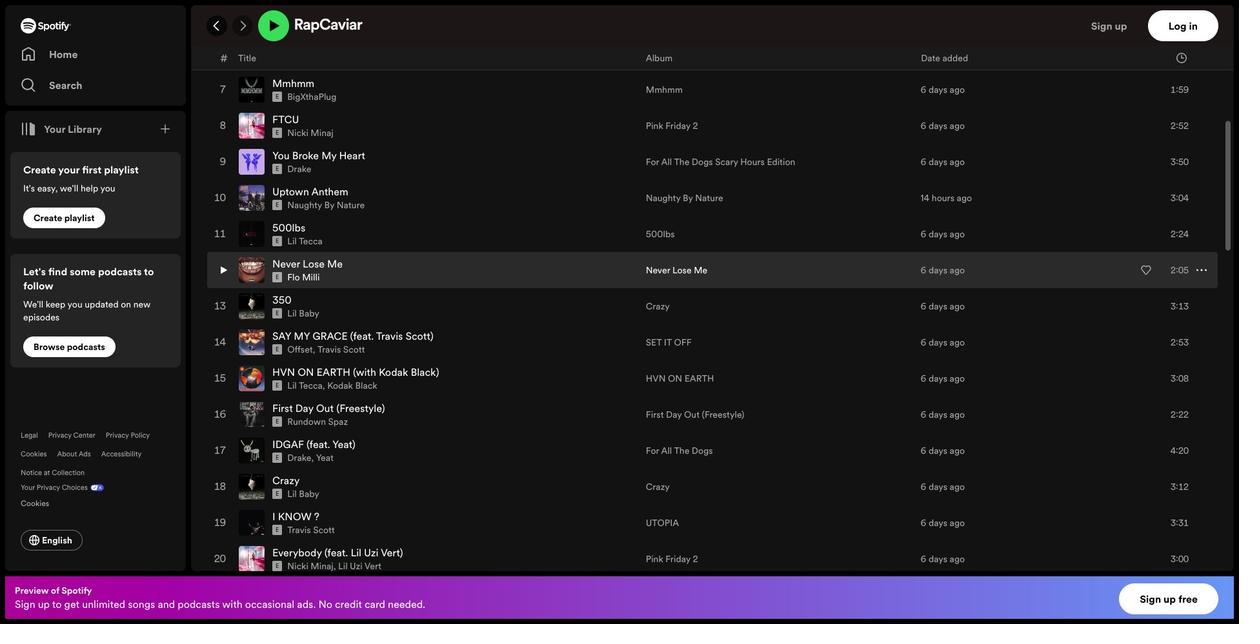 Task type: locate. For each thing, give the bounding box(es) containing it.
13 explicit element from the top
[[272, 489, 282, 500]]

lil baby
[[287, 307, 319, 320], [287, 488, 319, 501]]

explicit element inside never lose me cell
[[272, 272, 282, 283]]

e inside mmhmm e
[[276, 93, 279, 101]]

2 explicit element from the top
[[272, 92, 282, 102]]

500lbs up never lose me
[[646, 228, 675, 241]]

1 horizontal spatial naughty by nature link
[[646, 192, 723, 205]]

ago for crazy
[[950, 481, 965, 494]]

drake link
[[287, 163, 311, 176], [287, 452, 311, 465]]

1 pink friday 2 from the top
[[646, 120, 698, 132]]

0 horizontal spatial sign
[[15, 598, 35, 612]]

1 vertical spatial 2
[[693, 553, 698, 566]]

nicki minaj link inside the everybody (feat. lil uzi vert) cell
[[287, 560, 334, 573]]

kodak inside hvn on earth (with kodak black) e
[[379, 365, 408, 380]]

1 vertical spatial cookies
[[21, 498, 49, 509]]

1 horizontal spatial cell
[[921, 0, 1119, 35]]

naughty by nature link up "lil tecca"
[[287, 199, 365, 212]]

tecca inside 500lbs cell
[[299, 235, 323, 248]]

we'll
[[23, 298, 43, 311]]

, left the yeat in the bottom of the page
[[311, 452, 314, 465]]

lil inside crazy cell
[[287, 488, 297, 501]]

0 horizontal spatial on
[[298, 365, 314, 380]]

6 6 from the top
[[921, 264, 926, 277]]

1 vertical spatial all
[[661, 445, 672, 458]]

1 horizontal spatial naughty by nature
[[646, 192, 723, 205]]

1 days from the top
[[929, 47, 948, 60]]

hours
[[740, 156, 765, 169]]

ftcu cell
[[239, 109, 636, 143]]

pink friday 2 for ftcu
[[646, 120, 698, 132]]

kodak left black
[[327, 380, 353, 393]]

,
[[302, 18, 304, 31], [347, 18, 349, 31], [313, 343, 315, 356], [323, 380, 325, 393], [311, 452, 314, 465], [334, 560, 336, 573]]

1 vertical spatial cookies link
[[21, 496, 60, 510]]

500lbs
[[272, 221, 305, 235], [646, 228, 675, 241]]

you inside create your first playlist it's easy, we'll help you
[[100, 182, 115, 195]]

6 for say my grace (feat. travis scott)
[[921, 336, 926, 349]]

hvn down offset on the left of the page
[[272, 365, 295, 380]]

1 lil baby link from the top
[[287, 307, 319, 320]]

3 e from the top
[[276, 129, 279, 137]]

privacy for privacy policy
[[106, 431, 129, 441]]

some
[[70, 265, 96, 279]]

2 nicki from the top
[[287, 560, 308, 573]]

0 horizontal spatial cell
[[646, 0, 910, 35]]

7 6 from the top
[[921, 300, 926, 313]]

playlist down help
[[64, 212, 95, 225]]

sign up free button
[[1119, 584, 1219, 615]]

11 days from the top
[[929, 445, 948, 458]]

14 days from the top
[[929, 553, 948, 566]]

500lbs link down uptown
[[272, 221, 305, 235]]

# row
[[207, 46, 1218, 70]]

1 tecca from the top
[[299, 235, 323, 248]]

scary
[[715, 156, 738, 169]]

6 days ago for idgaf (feat. yeat)
[[921, 445, 965, 458]]

create down easy,
[[34, 212, 62, 225]]

hvn on earth (with kodak black) e
[[272, 365, 439, 390]]

10 e from the top
[[276, 382, 279, 390]]

hvn inside hvn on earth (with kodak black) e
[[272, 365, 295, 380]]

2 nicki minaj link from the top
[[287, 560, 334, 573]]

1 vertical spatial lil tecca link
[[287, 380, 323, 393]]

0 vertical spatial cookies
[[21, 450, 47, 460]]

6 days ago inside 'never lose me' row
[[921, 264, 965, 277]]

nature
[[695, 192, 723, 205], [337, 199, 365, 212]]

all down first day out (freestyle)
[[661, 445, 672, 458]]

days for say my grace (feat. travis scott)
[[929, 336, 948, 349]]

baby right &
[[435, 4, 458, 18]]

and
[[158, 598, 175, 612]]

savage left &
[[389, 4, 423, 18]]

create up easy,
[[23, 163, 56, 177]]

ago for everybody (feat. lil uzi vert)
[[950, 553, 965, 566]]

up left 'log'
[[1115, 19, 1127, 33]]

pink for everybody (feat. lil uzi vert)
[[646, 553, 663, 566]]

policy
[[131, 431, 150, 441]]

e inside never lose me e
[[276, 274, 279, 282]]

6 6 days ago from the top
[[921, 264, 965, 277]]

first
[[272, 402, 293, 416], [646, 409, 664, 422]]

nature for the rightmost naughty by nature link
[[695, 192, 723, 205]]

500lbs cell
[[239, 217, 636, 252]]

uptown anthem link
[[272, 185, 348, 199]]

5 explicit element from the top
[[272, 200, 282, 211]]

days for hvn on earth (with kodak black)
[[929, 373, 948, 385]]

0 horizontal spatial lose
[[303, 257, 325, 271]]

7 e from the top
[[276, 274, 279, 282]]

by right uptown
[[324, 199, 335, 212]]

0 horizontal spatial playlist
[[64, 212, 95, 225]]

vert)
[[381, 546, 403, 560]]

nicki inside ftcu cell
[[287, 127, 308, 140]]

cookies
[[21, 450, 47, 460], [21, 498, 49, 509]]

dogs
[[692, 156, 713, 169], [692, 445, 713, 458]]

0 horizontal spatial mmhmm
[[272, 76, 314, 90]]

mmhmm cell
[[239, 72, 636, 107]]

jid , 21 savage , baby tate
[[287, 18, 391, 31]]

know
[[278, 510, 312, 524]]

21
[[376, 4, 386, 18], [306, 18, 315, 31]]

explicit element
[[272, 19, 282, 30], [272, 92, 282, 102], [272, 128, 282, 138], [272, 164, 282, 174], [272, 200, 282, 211], [272, 236, 282, 247], [272, 272, 282, 283], [272, 309, 282, 319], [272, 345, 282, 355], [272, 381, 282, 391], [272, 417, 282, 427], [272, 453, 282, 464], [272, 489, 282, 500], [272, 526, 282, 536], [272, 562, 282, 572]]

2 2 from the top
[[693, 553, 698, 566]]

dogs down first day out (freestyle)
[[692, 445, 713, 458]]

mmhmm link down album
[[646, 83, 683, 96]]

up left of
[[38, 598, 50, 612]]

preview
[[15, 585, 49, 598]]

12 explicit element from the top
[[272, 453, 282, 464]]

6 for idgaf (feat. yeat)
[[921, 445, 926, 458]]

drake inside idgaf (feat. yeat) cell
[[287, 452, 311, 465]]

say my grace (feat. travis scott) cell
[[239, 325, 636, 360]]

1 vertical spatial to
[[52, 598, 62, 612]]

cookies link down your privacy choices button in the left of the page
[[21, 496, 60, 510]]

14
[[921, 192, 930, 205]]

first up for all the dogs
[[646, 409, 664, 422]]

get
[[64, 598, 80, 612]]

duration image
[[1177, 53, 1187, 63]]

2 all from the top
[[661, 445, 672, 458]]

baby up ?
[[299, 488, 319, 501]]

1 cell from the left
[[646, 0, 910, 35]]

explicit element inside 350 cell
[[272, 309, 282, 319]]

sign inside top bar and user menu element
[[1091, 19, 1113, 33]]

1 vertical spatial pink friday 2 link
[[646, 553, 698, 566]]

accessibility link
[[101, 450, 142, 460]]

naughty by nature down 'for all the dogs scary hours edition' link
[[646, 192, 723, 205]]

11 6 days ago from the top
[[921, 445, 965, 458]]

travis right offset link
[[318, 343, 341, 356]]

my
[[322, 149, 337, 163]]

podcasts
[[98, 265, 142, 279], [67, 341, 105, 354], [178, 598, 220, 612]]

11 6 from the top
[[921, 445, 926, 458]]

first day out (freestyle) link down lil tecca , kodak black
[[272, 402, 385, 416]]

lil baby inside 350 cell
[[287, 307, 319, 320]]

it
[[664, 336, 672, 349]]

explicit element inside the everybody (feat. lil uzi vert) cell
[[272, 562, 282, 572]]

1 vertical spatial dogs
[[692, 445, 713, 458]]

days inside 'never lose me' row
[[929, 264, 948, 277]]

explicit element inside ftcu cell
[[272, 128, 282, 138]]

1 2 from the top
[[693, 120, 698, 132]]

sign up free
[[1140, 593, 1198, 607]]

, inside say my grace (feat. travis scott) cell
[[313, 343, 315, 356]]

explicit element inside idgaf (feat. yeat) cell
[[272, 453, 282, 464]]

rapcaviar
[[294, 18, 362, 34]]

explicit element for say
[[272, 345, 282, 355]]

to inside the preview of spotify sign up to get unlimited songs and podcasts with occasional ads. no credit card needed.
[[52, 598, 62, 612]]

drake inside you broke my heart cell
[[287, 163, 311, 176]]

350 cell
[[239, 289, 636, 324]]

3:31
[[1171, 517, 1189, 530]]

privacy up about
[[48, 431, 72, 441]]

6 days ago for crazy
[[921, 481, 965, 494]]

12 6 days ago from the top
[[921, 481, 965, 494]]

first up idgaf
[[272, 402, 293, 416]]

7 6 days ago from the top
[[921, 300, 965, 313]]

6 for first day out (freestyle)
[[921, 409, 926, 422]]

never lose me
[[646, 264, 707, 277]]

friday for everybody (feat. lil uzi vert)
[[666, 553, 691, 566]]

lil uzi vert link
[[338, 560, 381, 573]]

1 vertical spatial scott
[[313, 524, 335, 537]]

13 days from the top
[[929, 517, 948, 530]]

2 dogs from the top
[[692, 445, 713, 458]]

your inside 'button'
[[44, 122, 65, 136]]

podcasts right browse
[[67, 341, 105, 354]]

6 for mmhmm
[[921, 83, 926, 96]]

kodak right (with
[[379, 365, 408, 380]]

cookies for second cookies link from the top
[[21, 498, 49, 509]]

0 vertical spatial pink
[[646, 120, 663, 132]]

1 vertical spatial the
[[674, 445, 690, 458]]

about ads
[[57, 450, 91, 460]]

surround sound (feat. 21 savage & baby tate) e
[[272, 4, 483, 29]]

nicki minaj , lil uzi vert
[[287, 560, 381, 573]]

1 pink from the top
[[646, 120, 663, 132]]

minaj left lil uzi vert link
[[311, 560, 334, 573]]

soak
[[272, 40, 295, 54]]

0 vertical spatial all
[[661, 156, 672, 169]]

1 vertical spatial you
[[67, 298, 82, 311]]

2 e from the top
[[276, 93, 279, 101]]

the left the scary
[[674, 156, 690, 169]]

up for sign up free
[[1164, 593, 1176, 607]]

day down lil tecca , kodak black
[[295, 402, 313, 416]]

0 vertical spatial you
[[100, 182, 115, 195]]

, right my
[[313, 343, 315, 356]]

your library
[[44, 122, 102, 136]]

ago for ftcu
[[950, 120, 965, 132]]

1 lil tecca link from the top
[[287, 235, 323, 248]]

you inside let's find some podcasts to follow we'll keep you updated on new episodes
[[67, 298, 82, 311]]

up for sign up
[[1115, 19, 1127, 33]]

never for never lose me
[[646, 264, 670, 277]]

day up for all the dogs
[[666, 409, 682, 422]]

minaj for nicki minaj , lil uzi vert
[[311, 560, 334, 573]]

1 drake link from the top
[[287, 163, 311, 176]]

nature down the "heart"
[[337, 199, 365, 212]]

pink friday 2 down the utopia "link" at the bottom
[[646, 553, 698, 566]]

1 vertical spatial pink friday 2
[[646, 553, 698, 566]]

(feat.
[[350, 4, 374, 18], [350, 329, 374, 343], [307, 438, 330, 452], [324, 546, 348, 560]]

travis left scott)
[[376, 329, 403, 343]]

1 horizontal spatial day
[[666, 409, 682, 422]]

days for 500lbs
[[929, 228, 948, 241]]

0 vertical spatial lil baby
[[287, 307, 319, 320]]

500lbs link up never lose me
[[646, 228, 675, 241]]

e inside you broke my heart e
[[276, 165, 279, 173]]

mmhmm inside cell
[[272, 76, 314, 90]]

1 horizontal spatial first
[[646, 409, 664, 422]]

0 horizontal spatial first day out (freestyle) link
[[272, 402, 385, 416]]

1 horizontal spatial nature
[[695, 192, 723, 205]]

4 6 from the top
[[921, 156, 926, 169]]

first day out (freestyle) link down hvn on earth link
[[646, 409, 744, 422]]

you broke my heart e
[[272, 149, 365, 173]]

nicki inside the everybody (feat. lil uzi vert) cell
[[287, 560, 308, 573]]

idgaf (feat. yeat) link
[[272, 438, 356, 452]]

explicit element inside hvn on earth (with kodak black) cell
[[272, 381, 282, 391]]

2 horizontal spatial up
[[1164, 593, 1176, 607]]

0 horizontal spatial your
[[21, 483, 35, 493]]

scott up hvn on earth (with kodak black) link
[[343, 343, 365, 356]]

travis left ?
[[287, 524, 311, 537]]

podcasts inside the preview of spotify sign up to get unlimited songs and podcasts with occasional ads. no credit card needed.
[[178, 598, 220, 612]]

for all the dogs scary hours edition
[[646, 156, 795, 169]]

2 cookies from the top
[[21, 498, 49, 509]]

lil baby link for 350
[[287, 307, 319, 320]]

drake , yeat
[[287, 452, 334, 465]]

3:00
[[1171, 553, 1189, 566]]

2 days from the top
[[929, 83, 948, 96]]

1 for from the top
[[646, 156, 659, 169]]

4 explicit element from the top
[[272, 164, 282, 174]]

sign for sign up
[[1091, 19, 1113, 33]]

1 nicki minaj link from the top
[[287, 127, 334, 140]]

0 horizontal spatial earth
[[317, 365, 350, 380]]

crazy link for crazy
[[646, 481, 670, 494]]

mmhmm link
[[272, 76, 314, 90], [646, 83, 683, 96]]

title
[[238, 51, 256, 64]]

savage
[[389, 4, 423, 18], [317, 18, 347, 31]]

21 inside surround sound (feat. 21 savage & baby tate) e
[[376, 4, 386, 18]]

your left library
[[44, 122, 65, 136]]

lil baby link up i know ? link
[[287, 488, 319, 501]]

mmhmm e
[[272, 76, 314, 101]]

first day out (freestyle) cell
[[239, 398, 636, 433]]

scott inside cell
[[343, 343, 365, 356]]

lil baby link up my
[[287, 307, 319, 320]]

on down set it off
[[668, 373, 682, 385]]

0 horizontal spatial 500lbs link
[[272, 221, 305, 235]]

for
[[646, 156, 659, 169], [646, 445, 659, 458]]

never lose me cell
[[239, 253, 636, 288]]

0 horizontal spatial me
[[327, 257, 343, 271]]

on for hvn on earth
[[668, 373, 682, 385]]

4 e from the top
[[276, 165, 279, 173]]

1 horizontal spatial your
[[44, 122, 65, 136]]

0 horizontal spatial day
[[295, 402, 313, 416]]

privacy up accessibility link
[[106, 431, 129, 441]]

of
[[51, 585, 59, 598]]

1 horizontal spatial never
[[646, 264, 670, 277]]

go forward image
[[238, 21, 248, 31]]

8 e from the top
[[276, 310, 279, 318]]

1 vertical spatial nicki minaj link
[[287, 560, 334, 573]]

1 horizontal spatial kodak
[[379, 365, 408, 380]]

explicit element for ftcu
[[272, 128, 282, 138]]

say
[[272, 329, 291, 343]]

soak city (do it) cell
[[239, 36, 636, 71]]

0 vertical spatial playlist
[[104, 163, 139, 177]]

nature down 'for all the dogs scary hours edition' link
[[695, 192, 723, 205]]

13 e from the top
[[276, 491, 279, 498]]

6 inside 'never lose me' row
[[921, 264, 926, 277]]

0 horizontal spatial naughty by nature
[[287, 199, 365, 212]]

9 explicit element from the top
[[272, 345, 282, 355]]

(with
[[353, 365, 376, 380]]

hvn on earth (with kodak black) link
[[272, 365, 439, 380]]

earth inside hvn on earth (with kodak black) e
[[317, 365, 350, 380]]

3 6 from the top
[[921, 120, 926, 132]]

3 6 days ago from the top
[[921, 120, 965, 132]]

never lose me link
[[272, 257, 343, 271], [646, 264, 707, 277]]

uptown anthem cell
[[239, 181, 636, 216]]

0 horizontal spatial naughty by nature link
[[287, 199, 365, 212]]

baby inside surround sound (feat. 21 savage & baby tate) e
[[435, 4, 458, 18]]

never inside never lose me e
[[272, 257, 300, 271]]

your for your privacy choices
[[21, 483, 35, 493]]

explicit element inside uptown anthem cell
[[272, 200, 282, 211]]

0 vertical spatial pink friday 2
[[646, 120, 698, 132]]

(freestyle) inside first day out (freestyle) e
[[336, 402, 385, 416]]

tecca up first day out (freestyle) e
[[299, 380, 323, 393]]

travis
[[376, 329, 403, 343], [318, 343, 341, 356], [287, 524, 311, 537]]

350 link
[[272, 293, 292, 307]]

2 lil baby link from the top
[[287, 488, 319, 501]]

0 horizontal spatial you
[[67, 298, 82, 311]]

, up first day out (freestyle) e
[[323, 380, 325, 393]]

new
[[133, 298, 150, 311]]

1 vertical spatial for
[[646, 445, 659, 458]]

1 friday from the top
[[666, 120, 691, 132]]

5 e from the top
[[276, 201, 279, 209]]

for all the dogs link
[[646, 445, 713, 458]]

1 all from the top
[[661, 156, 672, 169]]

2 6 from the top
[[921, 83, 926, 96]]

rundown spaz
[[287, 416, 348, 429]]

2 tecca from the top
[[299, 380, 323, 393]]

explicit element inside say my grace (feat. travis scott) cell
[[272, 345, 282, 355]]

1 horizontal spatial uzi
[[364, 546, 378, 560]]

lil baby up i know ? link
[[287, 488, 319, 501]]

0 horizontal spatial (freestyle)
[[336, 402, 385, 416]]

0 horizontal spatial out
[[316, 402, 334, 416]]

to
[[144, 265, 154, 279], [52, 598, 62, 612]]

e inside ftcu e
[[276, 129, 279, 137]]

(freestyle) for first day out (freestyle)
[[702, 409, 744, 422]]

never lose me row
[[207, 252, 1218, 289]]

cookies down your privacy choices button in the left of the page
[[21, 498, 49, 509]]

1 horizontal spatial travis
[[318, 343, 341, 356]]

, inside idgaf (feat. yeat) cell
[[311, 452, 314, 465]]

drake link left the yeat in the bottom of the page
[[287, 452, 311, 465]]

on inside hvn on earth (with kodak black) e
[[298, 365, 314, 380]]

explicit element for first
[[272, 417, 282, 427]]

1 pink friday 2 link from the top
[[646, 120, 698, 132]]

0 horizontal spatial never
[[272, 257, 300, 271]]

4 days from the top
[[929, 156, 948, 169]]

15 e from the top
[[276, 563, 279, 571]]

savage up (do
[[317, 18, 347, 31]]

podcasts inside let's find some podcasts to follow we'll keep you updated on new episodes
[[98, 265, 142, 279]]

1 horizontal spatial sign
[[1091, 19, 1113, 33]]

top bar and user menu element
[[191, 5, 1234, 46]]

e inside idgaf (feat. yeat) e
[[276, 455, 279, 462]]

1 horizontal spatial mmhmm
[[646, 83, 683, 96]]

2 the from the top
[[674, 445, 690, 458]]

lil inside hvn on earth (with kodak black) cell
[[287, 380, 297, 393]]

1 vertical spatial drake
[[287, 452, 311, 465]]

for all the dogs
[[646, 445, 713, 458]]

0 horizontal spatial 500lbs
[[272, 221, 305, 235]]

nicki down travis scott
[[287, 560, 308, 573]]

out
[[316, 402, 334, 416], [684, 409, 700, 422]]

1 6 days ago from the top
[[921, 47, 965, 60]]

0 vertical spatial scott
[[343, 343, 365, 356]]

500lbs inside cell
[[272, 221, 305, 235]]

2 minaj from the top
[[311, 560, 334, 573]]

crazy link up the utopia "link" at the bottom
[[646, 481, 670, 494]]

your down notice
[[21, 483, 35, 493]]

explicit element inside surround sound (feat. 21 savage & baby tate) cell
[[272, 19, 282, 30]]

nature for naughty by nature link in uptown anthem cell
[[337, 199, 365, 212]]

crazy cell
[[239, 470, 636, 505]]

episodes
[[23, 311, 59, 324]]

you right help
[[100, 182, 115, 195]]

for for you broke my heart
[[646, 156, 659, 169]]

1 cookies from the top
[[21, 450, 47, 460]]

1 the from the top
[[674, 156, 690, 169]]

explicit element inside crazy cell
[[272, 489, 282, 500]]

1 horizontal spatial out
[[684, 409, 700, 422]]

by down 'for all the dogs scary hours edition' link
[[683, 192, 693, 205]]

14 6 from the top
[[921, 553, 926, 566]]

explicit element for 500lbs
[[272, 236, 282, 247]]

, inside the everybody (feat. lil uzi vert) cell
[[334, 560, 336, 573]]

10 6 from the top
[[921, 409, 926, 422]]

1 horizontal spatial on
[[668, 373, 682, 385]]

9 6 days ago from the top
[[921, 373, 965, 385]]

minaj inside the everybody (feat. lil uzi vert) cell
[[311, 560, 334, 573]]

1 horizontal spatial 500lbs link
[[646, 228, 675, 241]]

2 pink friday 2 from the top
[[646, 553, 698, 566]]

1 explicit element from the top
[[272, 19, 282, 30]]

date
[[921, 51, 940, 64]]

3 days from the top
[[929, 120, 948, 132]]

1 vertical spatial tecca
[[299, 380, 323, 393]]

uzi left the vert)
[[364, 546, 378, 560]]

explicit element for crazy
[[272, 489, 282, 500]]

1 cookies link from the top
[[21, 450, 47, 460]]

1 horizontal spatial playlist
[[104, 163, 139, 177]]

2 horizontal spatial sign
[[1140, 593, 1161, 607]]

explicit element inside the mmhmm cell
[[272, 92, 282, 102]]

1 horizontal spatial 500lbs
[[646, 228, 675, 241]]

about ads link
[[57, 450, 91, 460]]

travis inside i know ? cell
[[287, 524, 311, 537]]

6 days ago for hvn on earth (with kodak black)
[[921, 373, 965, 385]]

ftcu
[[272, 112, 299, 127]]

crazy link for 350
[[646, 300, 670, 313]]

crazy down 'drake , yeat'
[[272, 474, 300, 488]]

to left get
[[52, 598, 62, 612]]

drake left the yeat in the bottom of the page
[[287, 452, 311, 465]]

drake link up uptown
[[287, 163, 311, 176]]

10 days from the top
[[929, 409, 948, 422]]

11 explicit element from the top
[[272, 417, 282, 427]]

0 horizontal spatial travis
[[287, 524, 311, 537]]

naughty by nature up "lil tecca"
[[287, 199, 365, 212]]

lil baby up my
[[287, 307, 319, 320]]

(feat. inside idgaf (feat. yeat) e
[[307, 438, 330, 452]]

podcasts right and
[[178, 598, 220, 612]]

lil inside the everybody (feat. lil uzi vert) e
[[351, 546, 361, 560]]

day inside first day out (freestyle) e
[[295, 402, 313, 416]]

crazy for 350
[[646, 300, 670, 313]]

ago inside 'never lose me' row
[[950, 264, 965, 277]]

day for first day out (freestyle)
[[666, 409, 682, 422]]

it)
[[339, 40, 348, 54]]

out inside first day out (freestyle) e
[[316, 402, 334, 416]]

explicit element inside first day out (freestyle) cell
[[272, 417, 282, 427]]

crazy up the utopia "link" at the bottom
[[646, 481, 670, 494]]

first inside first day out (freestyle) e
[[272, 402, 293, 416]]

e inside 350 e
[[276, 310, 279, 318]]

2 pink friday 2 link from the top
[[646, 553, 698, 566]]

, left lil uzi vert link
[[334, 560, 336, 573]]

ago for hvn on earth (with kodak black)
[[950, 373, 965, 385]]

0 vertical spatial lil baby link
[[287, 307, 319, 320]]

1 horizontal spatial me
[[694, 264, 707, 277]]

podcasts up on
[[98, 265, 142, 279]]

minaj up you broke my heart link
[[311, 127, 334, 140]]

2 pink from the top
[[646, 553, 663, 566]]

pink friday 2 link down the utopia "link" at the bottom
[[646, 553, 698, 566]]

lose for never lose me
[[673, 264, 692, 277]]

1 horizontal spatial hvn
[[646, 373, 666, 385]]

crazy up set
[[646, 300, 670, 313]]

14 e from the top
[[276, 527, 279, 535]]

uzi inside the everybody (feat. lil uzi vert) e
[[364, 546, 378, 560]]

log in
[[1169, 19, 1198, 33]]

privacy policy
[[106, 431, 150, 441]]

9 days from the top
[[929, 373, 948, 385]]

1 horizontal spatial you
[[100, 182, 115, 195]]

friday up 'for all the dogs scary hours edition' link
[[666, 120, 691, 132]]

nicki minaj link up broke
[[287, 127, 334, 140]]

duration element
[[1177, 53, 1187, 63]]

0 vertical spatial tecca
[[299, 235, 323, 248]]

0 vertical spatial to
[[144, 265, 154, 279]]

0 horizontal spatial mmhmm link
[[272, 76, 314, 90]]

bigxthaplug link
[[287, 90, 336, 103]]

6 days from the top
[[929, 264, 948, 277]]

6 explicit element from the top
[[272, 236, 282, 247]]

first for first day out (freestyle)
[[646, 409, 664, 422]]

cell
[[646, 0, 910, 35], [921, 0, 1119, 35]]

(freestyle) down hvn on earth link
[[702, 409, 744, 422]]

1 dogs from the top
[[692, 156, 713, 169]]

up inside top bar and user menu element
[[1115, 19, 1127, 33]]

jid link
[[287, 18, 302, 31]]

drake for drake , yeat
[[287, 452, 311, 465]]

hvn down set
[[646, 373, 666, 385]]

10 6 days ago from the top
[[921, 409, 965, 422]]

9 6 from the top
[[921, 373, 926, 385]]

main element
[[5, 5, 186, 572]]

dogs for idgaf (feat. yeat)
[[692, 445, 713, 458]]

0 vertical spatial the
[[674, 156, 690, 169]]

ago for 350
[[950, 300, 965, 313]]

you right keep
[[67, 298, 82, 311]]

all left the scary
[[661, 156, 672, 169]]

pink friday 2 link for everybody (feat. lil uzi vert)
[[646, 553, 698, 566]]

out for first day out (freestyle)
[[684, 409, 700, 422]]

0 vertical spatial pink friday 2 link
[[646, 120, 698, 132]]

to up the new
[[144, 265, 154, 279]]

lil tecca link up rundown
[[287, 380, 323, 393]]

8 explicit element from the top
[[272, 309, 282, 319]]

nicki minaj link down travis scott
[[287, 560, 334, 573]]

explicit element inside i know ? cell
[[272, 526, 282, 536]]

mmhmm down album
[[646, 83, 683, 96]]

lil inside 350 cell
[[287, 307, 297, 320]]

8 6 days ago from the top
[[921, 336, 965, 349]]

up left free
[[1164, 593, 1176, 607]]

friday
[[666, 120, 691, 132], [666, 553, 691, 566]]

0 vertical spatial travis scott link
[[318, 343, 365, 356]]

tecca inside hvn on earth (with kodak black) cell
[[299, 380, 323, 393]]

spotify image
[[21, 18, 71, 34]]

1 nicki from the top
[[287, 127, 308, 140]]

nature inside uptown anthem cell
[[337, 199, 365, 212]]

earth up first day out (freestyle)
[[685, 373, 714, 385]]

all for you broke my heart
[[661, 156, 672, 169]]

days for you broke my heart
[[929, 156, 948, 169]]

nicki up broke
[[287, 127, 308, 140]]

500lbs for 500lbs e
[[272, 221, 305, 235]]

free
[[1178, 593, 1198, 607]]

12 6 from the top
[[921, 481, 926, 494]]

days for 350
[[929, 300, 948, 313]]

9 e from the top
[[276, 346, 279, 354]]

1 horizontal spatial earth
[[685, 373, 714, 385]]

0 horizontal spatial nature
[[337, 199, 365, 212]]

explicit element inside 500lbs cell
[[272, 236, 282, 247]]

create
[[23, 163, 56, 177], [34, 212, 62, 225]]

0 vertical spatial minaj
[[311, 127, 334, 140]]

2 for from the top
[[646, 445, 659, 458]]

1 horizontal spatial lose
[[673, 264, 692, 277]]

3 explicit element from the top
[[272, 128, 282, 138]]

crazy link down 'drake , yeat'
[[272, 474, 300, 488]]

1 drake from the top
[[287, 163, 311, 176]]

1 vertical spatial drake link
[[287, 452, 311, 465]]

6 days ago for first day out (freestyle)
[[921, 409, 965, 422]]

play never lose me by flo milli image
[[218, 263, 228, 278]]

0 vertical spatial drake link
[[287, 163, 311, 176]]

6 days ago for never lose me
[[921, 264, 965, 277]]

1 horizontal spatial to
[[144, 265, 154, 279]]

14 6 days ago from the top
[[921, 553, 965, 566]]

lil tecca link up never lose me e
[[287, 235, 323, 248]]

mmhmm up the 'ftcu' link
[[272, 76, 314, 90]]

8 days from the top
[[929, 336, 948, 349]]

2 lil tecca link from the top
[[287, 380, 323, 393]]

explicit element for uptown
[[272, 200, 282, 211]]

cookies up notice
[[21, 450, 47, 460]]

1 vertical spatial your
[[21, 483, 35, 493]]

0 vertical spatial drake
[[287, 163, 311, 176]]

4 6 days ago from the top
[[921, 156, 965, 169]]

2
[[693, 120, 698, 132], [693, 553, 698, 566]]

privacy
[[48, 431, 72, 441], [106, 431, 129, 441], [37, 483, 60, 493]]

1 lil baby from the top
[[287, 307, 319, 320]]

5 days from the top
[[929, 228, 948, 241]]

you broke my heart cell
[[239, 145, 636, 180]]

idgaf (feat. yeat) e
[[272, 438, 356, 462]]

crazy link up set
[[646, 300, 670, 313]]

sign up button
[[1086, 10, 1148, 41]]

on for hvn on earth (with kodak black) e
[[298, 365, 314, 380]]

playlist right first
[[104, 163, 139, 177]]

friday down the utopia "link" at the bottom
[[666, 553, 691, 566]]

8 6 from the top
[[921, 336, 926, 349]]

by
[[683, 192, 693, 205], [324, 199, 335, 212]]

lil baby inside crazy cell
[[287, 488, 319, 501]]

earth down offset , travis scott
[[317, 365, 350, 380]]

2:24
[[1171, 228, 1189, 241]]

7 explicit element from the top
[[272, 272, 282, 283]]

6 e from the top
[[276, 238, 279, 245]]

ago for first day out (freestyle)
[[950, 409, 965, 422]]

0 vertical spatial nicki
[[287, 127, 308, 140]]

500lbs down uptown
[[272, 221, 305, 235]]

2 vertical spatial podcasts
[[178, 598, 220, 612]]

on down offset on the left of the page
[[298, 365, 314, 380]]

explicit element inside you broke my heart cell
[[272, 164, 282, 174]]

mmhmm link up the 'ftcu' link
[[272, 76, 314, 90]]

12 days from the top
[[929, 481, 948, 494]]

browse podcasts
[[34, 341, 105, 354]]

0 vertical spatial for
[[646, 156, 659, 169]]

create for playlist
[[34, 212, 62, 225]]

lil baby for 350
[[287, 307, 319, 320]]

0 vertical spatial 2
[[693, 120, 698, 132]]

2 lil baby from the top
[[287, 488, 319, 501]]

scott up everybody (feat. lil uzi vert) link
[[313, 524, 335, 537]]

1 vertical spatial nicki
[[287, 560, 308, 573]]

1 vertical spatial lil baby
[[287, 488, 319, 501]]

0 horizontal spatial up
[[38, 598, 50, 612]]

tecca up never lose me e
[[299, 235, 323, 248]]

15 explicit element from the top
[[272, 562, 282, 572]]

pink friday 2 link up for all the dogs scary hours edition
[[646, 120, 698, 132]]

create inside 'create playlist' "button"
[[34, 212, 62, 225]]

lose inside never lose me e
[[303, 257, 325, 271]]

hvn for hvn on earth
[[646, 373, 666, 385]]

0 horizontal spatial scott
[[313, 524, 335, 537]]

create inside create your first playlist it's easy, we'll help you
[[23, 163, 56, 177]]

0 horizontal spatial to
[[52, 598, 62, 612]]

help
[[81, 182, 98, 195]]

0 horizontal spatial never lose me link
[[272, 257, 343, 271]]

0 vertical spatial your
[[44, 122, 65, 136]]

baby up my
[[299, 307, 319, 320]]

13 6 from the top
[[921, 517, 926, 530]]



Task type: describe. For each thing, give the bounding box(es) containing it.
it's
[[23, 182, 35, 195]]

pink for ftcu
[[646, 120, 663, 132]]

travis inside the say my grace (feat. travis scott) e
[[376, 329, 403, 343]]

i
[[272, 510, 275, 524]]

&
[[425, 4, 432, 18]]

sign for sign up free
[[1140, 593, 1161, 607]]

surround
[[272, 4, 315, 18]]

2 for ftcu
[[693, 120, 698, 132]]

e inside surround sound (feat. 21 savage & baby tate) e
[[276, 21, 279, 29]]

pink friday 2 link for ftcu
[[646, 120, 698, 132]]

scott)
[[406, 329, 433, 343]]

ago for never lose me
[[950, 264, 965, 277]]

3:04
[[1171, 192, 1189, 205]]

added
[[943, 51, 968, 64]]

needed.
[[388, 598, 425, 612]]

21 savage link
[[306, 18, 347, 31]]

home link
[[21, 41, 170, 67]]

offset , travis scott
[[287, 343, 365, 356]]

rundown spaz link
[[287, 416, 348, 429]]

i know ? cell
[[239, 506, 636, 541]]

2 drake link from the top
[[287, 452, 311, 465]]

mmhmm for mmhmm
[[646, 83, 683, 96]]

lil baby for crazy
[[287, 488, 319, 501]]

2:52
[[1171, 120, 1189, 132]]

days for first day out (freestyle)
[[929, 409, 948, 422]]

2:53
[[1171, 336, 1189, 349]]

lose for never lose me e
[[303, 257, 325, 271]]

dogs for you broke my heart
[[692, 156, 713, 169]]

e inside the everybody (feat. lil uzi vert) e
[[276, 563, 279, 571]]

sound
[[318, 4, 348, 18]]

by inside uptown anthem cell
[[324, 199, 335, 212]]

vert
[[364, 560, 381, 573]]

legal link
[[21, 431, 38, 441]]

me for never lose me e
[[327, 257, 343, 271]]

edition
[[767, 156, 795, 169]]

(feat. inside the everybody (feat. lil uzi vert) e
[[324, 546, 348, 560]]

the for idgaf (feat. yeat)
[[674, 445, 690, 458]]

days for never lose me
[[929, 264, 948, 277]]

days for i know ?
[[929, 517, 948, 530]]

your
[[58, 163, 80, 177]]

e inside 500lbs e
[[276, 238, 279, 245]]

6 for you broke my heart
[[921, 156, 926, 169]]

with
[[222, 598, 242, 612]]

album
[[646, 51, 673, 64]]

updated
[[85, 298, 119, 311]]

explicit element for 350
[[272, 309, 282, 319]]

privacy for privacy center
[[48, 431, 72, 441]]

1 vertical spatial podcasts
[[67, 341, 105, 354]]

baby left tate on the top of the page
[[351, 18, 371, 31]]

privacy policy link
[[106, 431, 150, 441]]

browse podcasts link
[[23, 337, 116, 358]]

create your first playlist it's easy, we'll help you
[[23, 163, 139, 195]]

0 horizontal spatial uzi
[[350, 560, 363, 573]]

create playlist button
[[23, 208, 105, 228]]

everybody (feat. lil uzi vert) e
[[272, 546, 403, 571]]

savage inside surround sound (feat. 21 savage & baby tate) e
[[389, 4, 423, 18]]

days for crazy
[[929, 481, 948, 494]]

your library button
[[15, 116, 107, 142]]

hvn for hvn on earth (with kodak black) e
[[272, 365, 295, 380]]

ads
[[79, 450, 91, 460]]

baby inside 350 cell
[[299, 307, 319, 320]]

sign inside the preview of spotify sign up to get unlimited songs and podcasts with occasional ads. no credit card needed.
[[15, 598, 35, 612]]

easy,
[[37, 182, 58, 195]]

hours
[[932, 192, 955, 205]]

travis scott link for travis
[[318, 343, 365, 356]]

playlist inside "button"
[[64, 212, 95, 225]]

500lbs for 500lbs
[[646, 228, 675, 241]]

jid
[[287, 18, 302, 31]]

at
[[44, 469, 50, 478]]

pick
[[677, 47, 695, 60]]

6 days ago for ftcu
[[921, 120, 965, 132]]

crazy inside cell
[[272, 474, 300, 488]]

out for first day out (freestyle) e
[[316, 402, 334, 416]]

i know ? e
[[272, 510, 319, 535]]

never for never lose me e
[[272, 257, 300, 271]]

ago for say my grace (feat. travis scott)
[[950, 336, 965, 349]]

playlist inside create your first playlist it's easy, we'll help you
[[104, 163, 139, 177]]

tate
[[373, 18, 391, 31]]

e inside 'i know ? e'
[[276, 527, 279, 535]]

hvn on earth (with kodak black) cell
[[239, 362, 636, 396]]

e inside 'uptown anthem e'
[[276, 201, 279, 209]]

offset
[[287, 343, 313, 356]]

to inside let's find some podcasts to follow we'll keep you updated on new episodes
[[144, 265, 154, 279]]

uptown
[[272, 185, 309, 199]]

ago for idgaf (feat. yeat)
[[950, 445, 965, 458]]

say my grace (feat. travis scott) link
[[272, 329, 433, 343]]

days for idgaf (feat. yeat)
[[929, 445, 948, 458]]

6 for crazy
[[921, 481, 926, 494]]

4:20
[[1171, 445, 1189, 458]]

in
[[1189, 19, 1198, 33]]

(do
[[320, 40, 336, 54]]

search
[[49, 78, 82, 92]]

date added
[[921, 51, 968, 64]]

(feat. inside the say my grace (feat. travis scott) e
[[350, 329, 374, 343]]

uptown anthem e
[[272, 185, 348, 209]]

let's
[[23, 265, 46, 279]]

explicit element for hvn
[[272, 381, 282, 391]]

0 horizontal spatial kodak
[[327, 380, 353, 393]]

1 6 from the top
[[921, 47, 926, 60]]

nicki for nicki minaj , lil uzi vert
[[287, 560, 308, 573]]

utopia link
[[646, 517, 679, 530]]

surround sound (feat. 21 savage & baby tate) link
[[272, 4, 483, 18]]

explicit element for never
[[272, 272, 282, 283]]

2 cell from the left
[[921, 0, 1119, 35]]

for all the dogs scary hours edition link
[[646, 156, 795, 169]]

earth for hvn on earth (with kodak black) e
[[317, 365, 350, 380]]

6 days ago for you broke my heart
[[921, 156, 965, 169]]

3:50
[[1171, 156, 1189, 169]]

never lose me link inside cell
[[272, 257, 343, 271]]

days for mmhmm
[[929, 83, 948, 96]]

first day out (freestyle) e
[[272, 402, 385, 426]]

kodak black link
[[327, 380, 377, 393]]

surround sound (feat. 21 savage & baby tate) cell
[[239, 0, 636, 35]]

you
[[272, 149, 290, 163]]

nicki minaj link inside ftcu cell
[[287, 127, 334, 140]]

ads.
[[297, 598, 316, 612]]

6 for everybody (feat. lil uzi vert)
[[921, 553, 926, 566]]

2:05
[[1171, 264, 1189, 277]]

6 days ago for say my grace (feat. travis scott)
[[921, 336, 965, 349]]

crazy e
[[272, 474, 300, 498]]

1:59
[[1171, 83, 1189, 96]]

you for first
[[100, 182, 115, 195]]

naughty by nature inside uptown anthem cell
[[287, 199, 365, 212]]

ago for you broke my heart
[[950, 156, 965, 169]]

ago for 500lbs
[[950, 228, 965, 241]]

1 horizontal spatial naughty
[[646, 192, 681, 205]]

soak city (do it)
[[272, 40, 348, 54]]

lottery
[[646, 47, 675, 60]]

crazy link inside cell
[[272, 474, 300, 488]]

explicit element for everybody
[[272, 562, 282, 572]]

baby tate link
[[351, 18, 391, 31]]

up inside the preview of spotify sign up to get unlimited songs and podcasts with occasional ads. no credit card needed.
[[38, 598, 50, 612]]

, up it) at the top of page
[[347, 18, 349, 31]]

e inside first day out (freestyle) e
[[276, 418, 279, 426]]

your for your library
[[44, 122, 65, 136]]

utopia
[[646, 517, 679, 530]]

minaj for nicki minaj
[[311, 127, 334, 140]]

rundown
[[287, 416, 326, 429]]

day for first day out (freestyle) e
[[295, 402, 313, 416]]

naughty by nature link inside uptown anthem cell
[[287, 199, 365, 212]]

credit
[[335, 598, 362, 612]]

heart
[[339, 149, 365, 163]]

first day out (freestyle)
[[646, 409, 744, 422]]

earth for hvn on earth
[[685, 373, 714, 385]]

for for idgaf (feat. yeat)
[[646, 445, 659, 458]]

crazy for crazy
[[646, 481, 670, 494]]

6 for i know ?
[[921, 517, 926, 530]]

350
[[272, 293, 292, 307]]

days for everybody (feat. lil uzi vert)
[[929, 553, 948, 566]]

explicit element for mmhmm
[[272, 92, 282, 102]]

lil tecca link inside 500lbs cell
[[287, 235, 323, 248]]

1 horizontal spatial mmhmm link
[[646, 83, 683, 96]]

1 horizontal spatial never lose me link
[[646, 264, 707, 277]]

drake link inside you broke my heart cell
[[287, 163, 311, 176]]

2 cookies link from the top
[[21, 496, 60, 510]]

privacy down at on the bottom of page
[[37, 483, 60, 493]]

i know ? link
[[272, 510, 319, 524]]

1 horizontal spatial first day out (freestyle) link
[[646, 409, 744, 422]]

travis scott link for ?
[[287, 524, 335, 537]]

create playlist
[[34, 212, 95, 225]]

2:05 cell
[[1130, 253, 1207, 288]]

ago for uptown anthem
[[957, 192, 972, 205]]

everybody (feat. lil uzi vert) cell
[[239, 542, 636, 577]]

naughty inside uptown anthem cell
[[287, 199, 322, 212]]

, inside hvn on earth (with kodak black) cell
[[323, 380, 325, 393]]

you for some
[[67, 298, 82, 311]]

collection
[[52, 469, 85, 478]]

idgaf (feat. yeat) cell
[[239, 434, 636, 469]]

3:12
[[1171, 481, 1189, 494]]

scott inside i know ? cell
[[313, 524, 335, 537]]

tecca for lil tecca
[[299, 235, 323, 248]]

explicit element for surround
[[272, 19, 282, 30]]

0 horizontal spatial savage
[[317, 18, 347, 31]]

(feat. inside surround sound (feat. 21 savage & baby tate) e
[[350, 4, 374, 18]]

6 days ago for mmhmm
[[921, 83, 965, 96]]

# column header
[[220, 46, 228, 69]]

6 days ago for 500lbs
[[921, 228, 965, 241]]

14 hours ago
[[921, 192, 972, 205]]

ago for i know ?
[[950, 517, 965, 530]]

mmhmm for mmhmm e
[[272, 76, 314, 90]]

all for idgaf (feat. yeat)
[[661, 445, 672, 458]]

keep
[[46, 298, 65, 311]]

e inside the say my grace (feat. travis scott) e
[[276, 346, 279, 354]]

(freestyle) for first day out (freestyle) e
[[336, 402, 385, 416]]

first
[[82, 163, 102, 177]]

2 for everybody (feat. lil uzi vert)
[[693, 553, 698, 566]]

the for you broke my heart
[[674, 156, 690, 169]]

1 horizontal spatial by
[[683, 192, 693, 205]]

go back image
[[212, 21, 222, 31]]

e inside hvn on earth (with kodak black) e
[[276, 382, 279, 390]]

pink friday 2 for everybody (feat. lil uzi vert)
[[646, 553, 698, 566]]

tecca for lil tecca , kodak black
[[299, 380, 323, 393]]

6 days ago for 350
[[921, 300, 965, 313]]

flo milli
[[287, 271, 320, 284]]

lil inside 500lbs cell
[[287, 235, 297, 248]]

explicit element for you
[[272, 164, 282, 174]]

log
[[1169, 19, 1187, 33]]

baby inside crazy cell
[[299, 488, 319, 501]]

, up city
[[302, 18, 304, 31]]

0 horizontal spatial 21
[[306, 18, 315, 31]]

e inside crazy e
[[276, 491, 279, 498]]

songs
[[128, 598, 155, 612]]

6 for hvn on earth (with kodak black)
[[921, 373, 926, 385]]

nicki for nicki minaj
[[287, 127, 308, 140]]

spaz
[[328, 416, 348, 429]]

choices
[[62, 483, 88, 493]]

me for never lose me
[[694, 264, 707, 277]]

california consumer privacy act (ccpa) opt-out icon image
[[88, 483, 104, 496]]

bigxthaplug
[[287, 90, 336, 103]]

days for ftcu
[[929, 120, 948, 132]]

travis scott
[[287, 524, 335, 537]]



Task type: vqa. For each thing, say whether or not it's contained in the screenshot.


